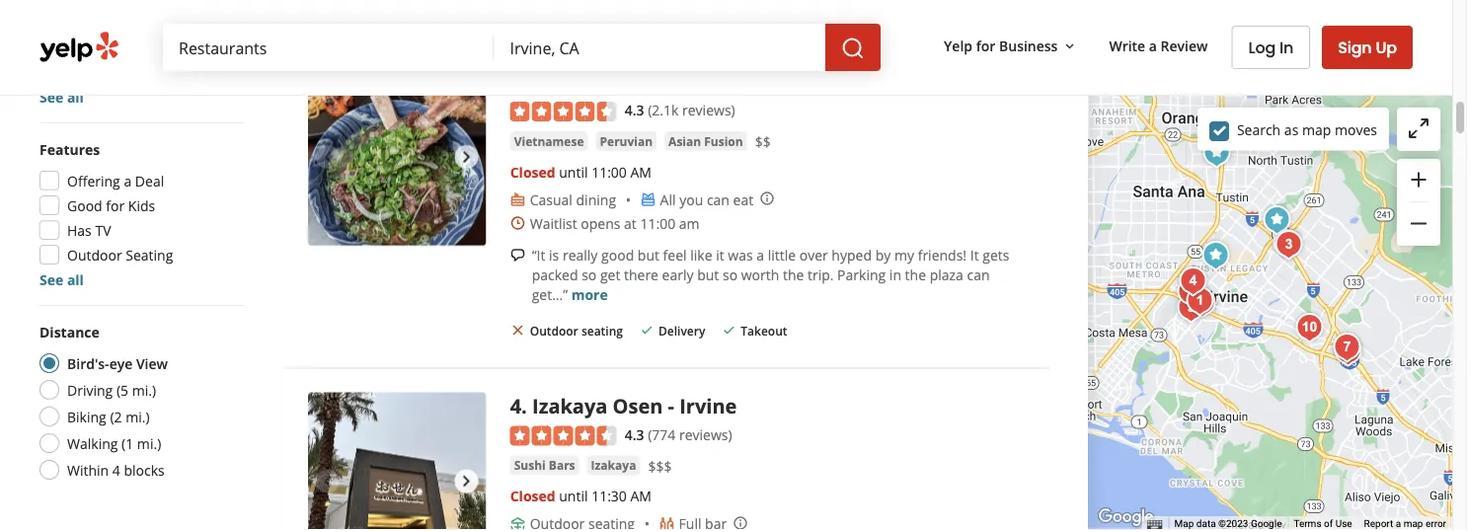 Task type: describe. For each thing, give the bounding box(es) containing it.
16 full bar v2 image
[[659, 517, 675, 530]]

16 speech v2 image
[[510, 248, 526, 263]]

3
[[510, 68, 522, 95]]

asian fusion button
[[665, 131, 747, 151]]

map
[[1175, 518, 1195, 530]]

bosscat kitchen and libations image
[[1172, 273, 1212, 312]]

worth
[[742, 265, 780, 284]]

review
[[1161, 36, 1209, 55]]

concepts
[[754, 68, 845, 95]]

peruvian button
[[596, 131, 657, 151]]

biking
[[67, 407, 106, 426]]

dining
[[576, 190, 616, 209]]

driving
[[67, 381, 113, 400]]

in
[[890, 265, 902, 284]]

within 4 blocks
[[67, 461, 165, 480]]

all for first see all button from the bottom
[[67, 270, 84, 289]]

súp noodle bar by kei concepts image
[[308, 68, 487, 246]]

report a map error
[[1365, 518, 1447, 530]]

mi.) for biking (2 mi.)
[[126, 407, 150, 426]]

casual dining
[[530, 190, 616, 209]]

4 . izakaya osen - irvine
[[510, 392, 737, 420]]

outdoor for outdoor seating
[[67, 245, 122, 264]]

16 chevron down v2 image
[[1062, 38, 1078, 54]]

burnt crumbs image
[[1328, 328, 1368, 367]]

biking (2 mi.)
[[67, 407, 150, 426]]

2 the from the left
[[905, 265, 927, 284]]

write a review link
[[1102, 28, 1217, 63]]

good for kids
[[67, 196, 155, 215]]

brunch
[[122, 56, 164, 72]]

peruvian link
[[596, 131, 657, 151]]

waitlist
[[530, 214, 578, 232]]

for for yelp
[[977, 36, 996, 55]]

more
[[572, 285, 608, 304]]

0 horizontal spatial but
[[638, 245, 660, 264]]

fusion
[[705, 133, 744, 149]]

within
[[67, 461, 109, 480]]

4.3 (2.1k reviews)
[[625, 100, 736, 119]]

write
[[1110, 36, 1146, 55]]

1 the from the left
[[783, 265, 804, 284]]

map for moves
[[1303, 120, 1332, 139]]

noodle
[[574, 68, 645, 95]]

4.3 for osen
[[625, 425, 645, 444]]

plaza
[[930, 265, 964, 284]]

opens
[[581, 214, 621, 232]]

16 all you can eat v2 image
[[641, 192, 657, 208]]

none field find
[[179, 37, 479, 58]]

log in link
[[1232, 26, 1311, 69]]

all you can eat
[[660, 190, 754, 209]]

sushi
[[514, 458, 546, 474]]

breakfast
[[52, 56, 107, 72]]

terms of use
[[1295, 518, 1353, 530]]

slideshow element for 4
[[308, 392, 487, 530]]

16 close v2 image
[[510, 323, 526, 338]]

next image for 4 . izakaya osen - irvine
[[455, 470, 479, 494]]

izakaya osen - irvine image inside map region
[[1174, 262, 1214, 301]]

bars
[[549, 458, 575, 474]]

súp noodle bar by kei concepts link
[[532, 68, 845, 95]]

$$
[[755, 132, 771, 151]]

search
[[1238, 120, 1281, 139]]

until for izakaya
[[559, 487, 588, 506]]

seating
[[582, 323, 623, 339]]

data
[[1197, 518, 1217, 530]]

good
[[602, 245, 634, 264]]

2 so from the left
[[723, 265, 738, 284]]

at
[[624, 214, 637, 232]]

vietnamese button
[[510, 131, 588, 151]]

search as map moves
[[1238, 120, 1378, 139]]

see inside group
[[40, 87, 63, 106]]

next image for 3 . súp noodle bar by kei concepts
[[455, 145, 479, 169]]

driving (5 mi.)
[[67, 381, 156, 400]]

16 clock v2 image
[[510, 216, 526, 231]]

see all for 2nd see all button from the bottom of the page
[[40, 87, 84, 106]]

takeout
[[741, 323, 788, 339]]

offering
[[67, 171, 120, 190]]

google
[[1252, 518, 1283, 530]]

sandwiches button
[[40, 12, 132, 41]]

deal
[[135, 171, 164, 190]]

closed until 11:30 am
[[510, 487, 652, 506]]

2 see from the top
[[40, 270, 63, 289]]

report
[[1365, 518, 1394, 530]]

a for write
[[1150, 36, 1158, 55]]

log in
[[1249, 37, 1294, 59]]

by inside "it is really good but feel like it was a little over hyped by my friends! it gets packed so get there early but so worth the trip. parking in the plaza can get…"
[[876, 245, 891, 264]]

&
[[110, 56, 119, 72]]

all
[[660, 190, 676, 209]]

izakaya inside button
[[591, 458, 637, 474]]

asian fusion
[[669, 133, 744, 149]]

annie's table image
[[1291, 308, 1330, 348]]

delivery
[[659, 323, 706, 339]]

4.3 star rating image for súp
[[510, 102, 617, 121]]

friends!
[[918, 245, 967, 264]]

bird's-
[[67, 354, 109, 373]]

good
[[67, 196, 102, 215]]

early
[[662, 265, 694, 284]]

1 vertical spatial 11:00
[[641, 214, 676, 232]]

yelp for business button
[[937, 28, 1086, 63]]

business
[[1000, 36, 1058, 55]]

outdoor seating
[[530, 323, 623, 339]]

blocks
[[124, 461, 165, 480]]

waitlist opens at 11:00 am
[[530, 214, 700, 232]]

aria kitchen image
[[1172, 288, 1212, 328]]

16 casual dining v2 image
[[510, 192, 526, 208]]

4 inside option group
[[112, 461, 120, 480]]

is
[[549, 245, 559, 264]]

$$$
[[648, 457, 672, 476]]

Find text field
[[179, 37, 479, 58]]

features
[[40, 140, 100, 159]]

option group containing distance
[[34, 322, 245, 486]]

log
[[1249, 37, 1276, 59]]



Task type: vqa. For each thing, say whether or not it's contained in the screenshot.
4's Slideshow element
yes



Task type: locate. For each thing, give the bounding box(es) containing it.
1 vertical spatial 4.3
[[625, 425, 645, 444]]

0 vertical spatial see
[[40, 87, 63, 106]]

outdoor
[[67, 245, 122, 264], [530, 323, 579, 339]]

group
[[34, 139, 245, 289], [1398, 159, 1441, 246]]

keyboard shortcuts image
[[1147, 520, 1163, 530]]

0 vertical spatial 4.3 star rating image
[[510, 102, 617, 121]]

4.3 left (774
[[625, 425, 645, 444]]

asian
[[669, 133, 702, 149]]

0 vertical spatial map
[[1303, 120, 1332, 139]]

north italia image
[[1183, 284, 1223, 323]]

0 horizontal spatial outdoor
[[67, 245, 122, 264]]

closed for izakaya osen - irvine
[[510, 487, 556, 506]]

1 see all button from the top
[[40, 87, 84, 106]]

eye
[[109, 354, 133, 373]]

1 horizontal spatial 4
[[510, 392, 522, 420]]

16 checkmark v2 image up near field
[[639, 0, 655, 4]]

izakaya
[[532, 392, 608, 420], [591, 458, 637, 474]]

1 vertical spatial can
[[968, 265, 990, 284]]

4 up the sushi at the bottom left of the page
[[510, 392, 522, 420]]

outdoor inside group
[[67, 245, 122, 264]]

a right "report"
[[1397, 518, 1402, 530]]

izakaya osen - irvine image
[[1174, 262, 1214, 301], [308, 392, 487, 530]]

0 horizontal spatial 4
[[112, 461, 120, 480]]

see all button down breakfast
[[40, 87, 84, 106]]

write a review
[[1110, 36, 1209, 55]]

4.3 star rating image up vietnamese
[[510, 102, 617, 121]]

2 see all button from the top
[[40, 270, 84, 289]]

4.3 star rating image up bars
[[510, 426, 617, 446]]

1 vertical spatial previous image
[[316, 470, 340, 494]]

0 vertical spatial .
[[522, 68, 527, 95]]

4.3
[[625, 100, 645, 119], [625, 425, 645, 444]]

1 closed from the top
[[510, 162, 556, 181]]

am right 11:30
[[631, 487, 652, 506]]

little
[[768, 245, 796, 264]]

casual
[[530, 190, 573, 209]]

but up there at the left of page
[[638, 245, 660, 264]]

but down the 'like' on the top of page
[[698, 265, 719, 284]]

a up "worth"
[[757, 245, 765, 264]]

0 vertical spatial mi.)
[[132, 381, 156, 400]]

1 vertical spatial outdoor
[[530, 323, 579, 339]]

reviews) for irvine
[[680, 425, 733, 444]]

2 4.3 star rating image from the top
[[510, 426, 617, 446]]

am for osen
[[631, 487, 652, 506]]

eat
[[734, 190, 754, 209]]

1 vertical spatial see all button
[[40, 270, 84, 289]]

(2
[[110, 407, 122, 426]]

see all down breakfast
[[40, 87, 84, 106]]

1 horizontal spatial but
[[698, 265, 719, 284]]

16 checkmark v2 image left delivery
[[639, 323, 655, 338]]

16 checkmark v2 image left takeout
[[721, 323, 737, 338]]

by left kei
[[689, 68, 713, 95]]

1 vertical spatial next image
[[455, 470, 479, 494]]

kuan zhai alley image
[[1329, 332, 1369, 371]]

next image left the sushi at the bottom left of the page
[[455, 470, 479, 494]]

see all
[[40, 87, 84, 106], [40, 270, 84, 289]]

0 vertical spatial 11:00
[[592, 162, 627, 181]]

0 vertical spatial izakaya
[[532, 392, 608, 420]]

all for 2nd see all button from the bottom of the page
[[67, 87, 84, 106]]

expand map image
[[1408, 116, 1431, 140]]

11:00 down 16 all you can eat v2 icon
[[641, 214, 676, 232]]

reviews) for by
[[683, 100, 736, 119]]

can left eat
[[707, 190, 730, 209]]

0 vertical spatial but
[[638, 245, 660, 264]]

16 checkmark v2 image up kei
[[721, 0, 737, 4]]

previous image for 4
[[316, 470, 340, 494]]

. left súp
[[522, 68, 527, 95]]

bar
[[650, 68, 684, 95]]

1 vertical spatial see all
[[40, 270, 84, 289]]

0 vertical spatial am
[[631, 162, 652, 181]]

taco bell image
[[1197, 236, 1236, 276]]

group containing features
[[34, 139, 245, 289]]

it
[[716, 245, 725, 264]]

3 . súp noodle bar by kei concepts
[[510, 68, 845, 95]]

0 horizontal spatial none field
[[179, 37, 479, 58]]

1 vertical spatial mi.)
[[126, 407, 150, 426]]

so
[[582, 265, 597, 284], [723, 265, 738, 284]]

none field near
[[510, 37, 810, 58]]

2 am from the top
[[631, 487, 652, 506]]

súp noodle bar by kei concepts image
[[1270, 225, 1310, 265]]

closed until 11:00 am
[[510, 162, 652, 181]]

1 next image from the top
[[455, 145, 479, 169]]

0 vertical spatial 16 checkmark v2 image
[[721, 0, 737, 4]]

for down offering a deal
[[106, 196, 125, 215]]

1 horizontal spatial 11:00
[[641, 214, 676, 232]]

zoom out image
[[1408, 212, 1431, 236]]

1 horizontal spatial group
[[1398, 159, 1441, 246]]

2 all from the top
[[67, 270, 84, 289]]

for right yelp
[[977, 36, 996, 55]]

a right write
[[1150, 36, 1158, 55]]

closed for súp noodle bar by kei concepts
[[510, 162, 556, 181]]

sandwiches
[[52, 18, 120, 35]]

map data ©2023 google
[[1175, 518, 1283, 530]]

izakaya link
[[587, 456, 641, 476]]

next image
[[455, 145, 479, 169], [455, 470, 479, 494]]

0 vertical spatial see all
[[40, 87, 84, 106]]

1 4.3 star rating image from the top
[[510, 102, 617, 121]]

map for error
[[1404, 518, 1424, 530]]

zoom in image
[[1408, 168, 1431, 192]]

4 down walking (1 mi.)
[[112, 461, 120, 480]]

"it is really good but feel like it was a little over hyped by my friends! it gets packed so get there early but so worth the trip. parking in the plaza can get…"
[[532, 245, 1010, 304]]

can down it on the top right of page
[[968, 265, 990, 284]]

1 vertical spatial izakaya
[[591, 458, 637, 474]]

2 see all from the top
[[40, 270, 84, 289]]

2 4.3 from the top
[[625, 425, 645, 444]]

2 . from the top
[[522, 392, 527, 420]]

a for offering
[[124, 171, 132, 190]]

so down the it
[[723, 265, 738, 284]]

for inside the "yelp for business" button
[[977, 36, 996, 55]]

0 vertical spatial next image
[[455, 145, 479, 169]]

firehouse subs image
[[1198, 133, 1237, 173]]

google image
[[1094, 505, 1159, 530]]

trip.
[[808, 265, 834, 284]]

hyped
[[832, 245, 872, 264]]

in
[[1280, 37, 1294, 59]]

osen
[[613, 392, 663, 420]]

1 vertical spatial 16 checkmark v2 image
[[639, 323, 655, 338]]

can
[[707, 190, 730, 209], [968, 265, 990, 284]]

izakaya up 11:30
[[591, 458, 637, 474]]

None field
[[179, 37, 479, 58], [510, 37, 810, 58]]

up
[[1377, 36, 1398, 58]]

0 horizontal spatial can
[[707, 190, 730, 209]]

16 checkmark v2 image
[[721, 0, 737, 4], [639, 323, 655, 338]]

until
[[559, 162, 588, 181], [559, 487, 588, 506]]

1 . from the top
[[522, 68, 527, 95]]

16 checkmark v2 image up the 3
[[510, 0, 526, 4]]

outdoor for outdoor seating
[[530, 323, 579, 339]]

outdoor right 16 close v2 image on the left
[[530, 323, 579, 339]]

can inside "it is really good but feel like it was a little over hyped by my friends! it gets packed so get there early but so worth the trip. parking in the plaza can get…"
[[968, 265, 990, 284]]

. for 3
[[522, 68, 527, 95]]

1 horizontal spatial 16 checkmark v2 image
[[721, 0, 737, 4]]

0 horizontal spatial by
[[689, 68, 713, 95]]

1 horizontal spatial for
[[977, 36, 996, 55]]

2 next image from the top
[[455, 470, 479, 494]]

view
[[136, 354, 168, 373]]

packed
[[532, 265, 578, 284]]

4.3 for noodle
[[625, 100, 645, 119]]

see all button
[[40, 87, 84, 106], [40, 270, 84, 289]]

until for súp
[[559, 162, 588, 181]]

1 vertical spatial map
[[1404, 518, 1424, 530]]

1 horizontal spatial izakaya osen - irvine image
[[1174, 262, 1214, 301]]

1 horizontal spatial none field
[[510, 37, 810, 58]]

2 none field from the left
[[510, 37, 810, 58]]

amazon fresh image
[[1258, 201, 1298, 240]]

0 horizontal spatial 16 checkmark v2 image
[[510, 0, 526, 4]]

0 vertical spatial reviews)
[[683, 100, 736, 119]]

see
[[40, 87, 63, 106], [40, 270, 63, 289]]

0 horizontal spatial 11:00
[[592, 162, 627, 181]]

nep cafe by kei concepts image
[[1268, 224, 1308, 264]]

1 horizontal spatial so
[[723, 265, 738, 284]]

1 vertical spatial slideshow element
[[308, 392, 487, 530]]

reviews) down irvine
[[680, 425, 733, 444]]

walking
[[67, 434, 118, 453]]

2 closed from the top
[[510, 487, 556, 506]]

slideshow element
[[308, 68, 487, 246], [308, 392, 487, 530]]

distance
[[40, 323, 100, 341]]

of
[[1325, 518, 1334, 530]]

0 horizontal spatial so
[[582, 265, 597, 284]]

1 horizontal spatial can
[[968, 265, 990, 284]]

2 slideshow element from the top
[[308, 392, 487, 530]]

1 vertical spatial for
[[106, 196, 125, 215]]

sushi bars link
[[510, 456, 579, 476]]

4.3 star rating image
[[510, 102, 617, 121], [510, 426, 617, 446]]

1 vertical spatial am
[[631, 487, 652, 506]]

1 vertical spatial until
[[559, 487, 588, 506]]

1 vertical spatial izakaya osen - irvine image
[[308, 392, 487, 530]]

terms
[[1295, 518, 1322, 530]]

seating
[[126, 245, 173, 264]]

see all group
[[36, 0, 245, 107]]

1 vertical spatial 4.3 star rating image
[[510, 426, 617, 446]]

izakaya up bars
[[532, 392, 608, 420]]

vietnamese link
[[510, 131, 588, 151]]

previous image for 3
[[316, 145, 340, 169]]

1 so from the left
[[582, 265, 597, 284]]

1 until from the top
[[559, 162, 588, 181]]

am
[[679, 214, 700, 232]]

outdoor down has tv
[[67, 245, 122, 264]]

irvine
[[680, 392, 737, 420]]

see down breakfast
[[40, 87, 63, 106]]

all
[[67, 87, 84, 106], [67, 270, 84, 289]]

kei
[[718, 68, 749, 95]]

0 horizontal spatial for
[[106, 196, 125, 215]]

outdoor seating
[[67, 245, 173, 264]]

1 vertical spatial reviews)
[[680, 425, 733, 444]]

0 vertical spatial izakaya osen - irvine image
[[1174, 262, 1214, 301]]

like
[[691, 245, 713, 264]]

am for noodle
[[631, 162, 652, 181]]

1 see from the top
[[40, 87, 63, 106]]

terms of use link
[[1295, 518, 1353, 530]]

16 outdoor seating v2 image
[[510, 517, 526, 530]]

the right in
[[905, 265, 927, 284]]

yelp
[[944, 36, 973, 55]]

1 all from the top
[[67, 87, 84, 106]]

slideshow element for 3
[[308, 68, 487, 246]]

mi.)
[[132, 381, 156, 400], [126, 407, 150, 426], [137, 434, 161, 453]]

1 vertical spatial by
[[876, 245, 891, 264]]

0 horizontal spatial map
[[1303, 120, 1332, 139]]

map right as
[[1303, 120, 1332, 139]]

feel
[[663, 245, 687, 264]]

(5
[[116, 381, 128, 400]]

0 vertical spatial 4.3
[[625, 100, 645, 119]]

4.3 star rating image for izakaya
[[510, 426, 617, 446]]

1 horizontal spatial map
[[1404, 518, 1424, 530]]

1 vertical spatial all
[[67, 270, 84, 289]]

vietnamese
[[514, 133, 584, 149]]

1 previous image from the top
[[316, 145, 340, 169]]

see all button down has
[[40, 270, 84, 289]]

1 slideshow element from the top
[[308, 68, 487, 246]]

am up 16 all you can eat v2 icon
[[631, 162, 652, 181]]

mi.) right (5 on the bottom left of the page
[[132, 381, 156, 400]]

for for good
[[106, 196, 125, 215]]

4.3 left (2.1k
[[625, 100, 645, 119]]

map
[[1303, 120, 1332, 139], [1404, 518, 1424, 530]]

there
[[624, 265, 659, 284]]

1 horizontal spatial by
[[876, 245, 891, 264]]

see up distance
[[40, 270, 63, 289]]

(1
[[122, 434, 134, 453]]

postino park place image
[[1181, 282, 1221, 321]]

all down has
[[67, 270, 84, 289]]

0 vertical spatial slideshow element
[[308, 68, 487, 246]]

1 vertical spatial but
[[698, 265, 719, 284]]

16 checkmark v2 image
[[510, 0, 526, 4], [639, 0, 655, 4], [721, 323, 737, 338]]

has tv
[[67, 221, 111, 240]]

(774
[[648, 425, 676, 444]]

get…"
[[532, 285, 568, 304]]

breakfast & brunch
[[52, 56, 164, 72]]

by left my
[[876, 245, 891, 264]]

. up the sushi at the bottom left of the page
[[522, 392, 527, 420]]

previous image
[[316, 145, 340, 169], [316, 470, 340, 494]]

see all down has
[[40, 270, 84, 289]]

0 horizontal spatial group
[[34, 139, 245, 289]]

-
[[668, 392, 675, 420]]

report a map error link
[[1365, 518, 1447, 530]]

11:30
[[592, 487, 627, 506]]

2 horizontal spatial 16 checkmark v2 image
[[721, 323, 737, 338]]

so up more
[[582, 265, 597, 284]]

sushi bars button
[[510, 456, 579, 476]]

mi.) right (1
[[137, 434, 161, 453]]

None search field
[[163, 24, 885, 71]]

mi.) right (2
[[126, 407, 150, 426]]

1 vertical spatial 4
[[112, 461, 120, 480]]

mi.) for driving (5 mi.)
[[132, 381, 156, 400]]

0 horizontal spatial 16 checkmark v2 image
[[639, 323, 655, 338]]

1 horizontal spatial the
[[905, 265, 927, 284]]

izakaya button
[[587, 456, 641, 476]]

closed up 16 outdoor seating v2 icon
[[510, 487, 556, 506]]

0 vertical spatial until
[[559, 162, 588, 181]]

0 vertical spatial by
[[689, 68, 713, 95]]

0 horizontal spatial the
[[783, 265, 804, 284]]

1 am from the top
[[631, 162, 652, 181]]

closed up 16 casual dining v2 icon
[[510, 162, 556, 181]]

0 vertical spatial all
[[67, 87, 84, 106]]

closed
[[510, 162, 556, 181], [510, 487, 556, 506]]

sushi bars
[[514, 458, 575, 474]]

all down breakfast
[[67, 87, 84, 106]]

1 vertical spatial .
[[522, 392, 527, 420]]

1 vertical spatial see
[[40, 270, 63, 289]]

until down bars
[[559, 487, 588, 506]]

breakfast & brunch button
[[40, 49, 177, 79]]

1 see all from the top
[[40, 87, 84, 106]]

©2023
[[1219, 518, 1249, 530]]

next image left vietnamese button
[[455, 145, 479, 169]]

Near text field
[[510, 37, 810, 58]]

map left error
[[1404, 518, 1424, 530]]

2 until from the top
[[559, 487, 588, 506]]

the down 'little'
[[783, 265, 804, 284]]

0 vertical spatial closed
[[510, 162, 556, 181]]

0 vertical spatial 4
[[510, 392, 522, 420]]

option group
[[34, 322, 245, 486]]

2 previous image from the top
[[316, 470, 340, 494]]

11:00 up dining
[[592, 162, 627, 181]]

a for report
[[1397, 518, 1402, 530]]

but
[[638, 245, 660, 264], [698, 265, 719, 284]]

map region
[[1053, 0, 1468, 530]]

1 horizontal spatial 16 checkmark v2 image
[[639, 0, 655, 4]]

1 4.3 from the top
[[625, 100, 645, 119]]

a left deal
[[124, 171, 132, 190]]

a inside "it is really good but feel like it was a little over hyped by my friends! it gets packed so get there early but so worth the trip. parking in the plaza can get…"
[[757, 245, 765, 264]]

0 vertical spatial outdoor
[[67, 245, 122, 264]]

was
[[728, 245, 753, 264]]

0 vertical spatial can
[[707, 190, 730, 209]]

0 horizontal spatial izakaya osen - irvine image
[[308, 392, 487, 530]]

11:00
[[592, 162, 627, 181], [641, 214, 676, 232]]

4.3 (774 reviews)
[[625, 425, 733, 444]]

0 vertical spatial see all button
[[40, 87, 84, 106]]

until up the casual dining at left top
[[559, 162, 588, 181]]

gets
[[983, 245, 1010, 264]]

see all for first see all button from the bottom
[[40, 270, 84, 289]]

1 none field from the left
[[179, 37, 479, 58]]

my
[[895, 245, 915, 264]]

2 vertical spatial mi.)
[[137, 434, 161, 453]]

info icon image
[[760, 191, 776, 206], [760, 191, 776, 206], [733, 515, 749, 530], [733, 515, 749, 530]]

search image
[[842, 37, 865, 60]]

sign up link
[[1323, 26, 1414, 69]]

0 vertical spatial previous image
[[316, 145, 340, 169]]

1 horizontal spatial outdoor
[[530, 323, 579, 339]]

1 vertical spatial closed
[[510, 487, 556, 506]]

. for 4
[[522, 392, 527, 420]]

reviews) up the asian fusion
[[683, 100, 736, 119]]

0 vertical spatial for
[[977, 36, 996, 55]]

mi.) for walking (1 mi.)
[[137, 434, 161, 453]]



